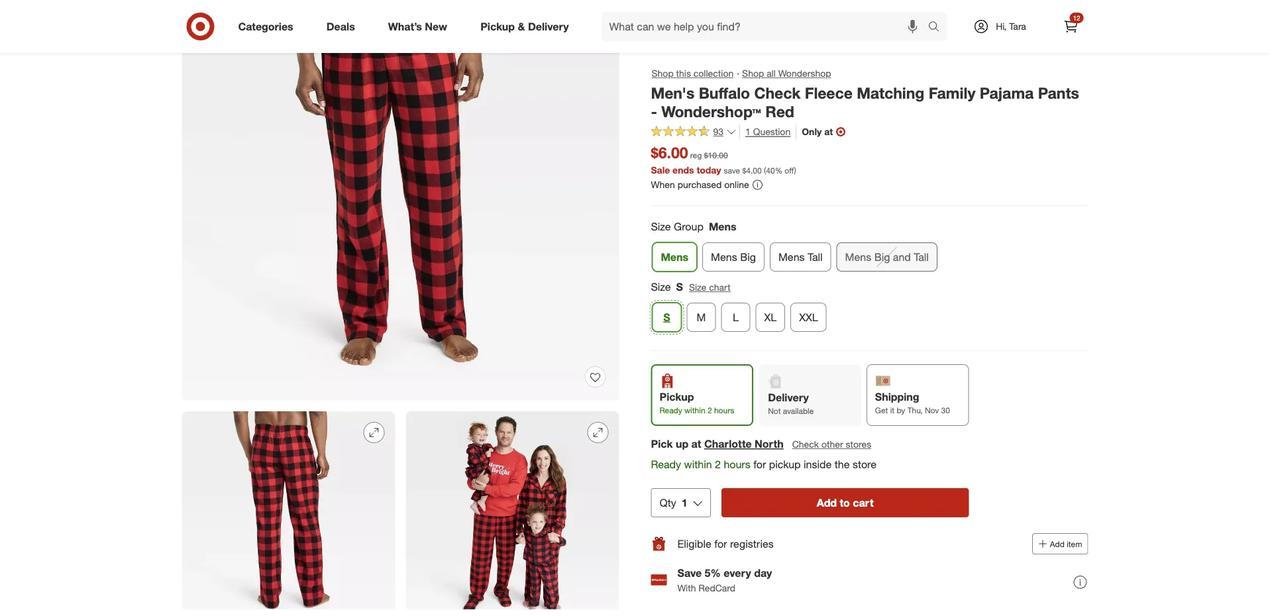 Task type: describe. For each thing, give the bounding box(es) containing it.
new
[[425, 20, 447, 33]]

red
[[765, 103, 794, 121]]

men's buffalo check fleece matching family pajama pants - wondershop™ red, 2 of 5 image
[[182, 411, 395, 610]]

mens big
[[711, 250, 756, 263]]

add for add item
[[1050, 539, 1065, 549]]

l
[[733, 311, 739, 324]]

size chart button
[[688, 280, 731, 295]]

available
[[783, 406, 814, 416]]

when purchased online
[[651, 179, 749, 191]]

all
[[767, 68, 776, 79]]

group containing size
[[650, 280, 1088, 337]]

when
[[651, 179, 675, 191]]

buffalo
[[699, 83, 750, 102]]

pickup for ready
[[660, 390, 694, 403]]

mens for mens big and tall
[[845, 250, 871, 263]]

search
[[922, 21, 954, 34]]

mens link
[[652, 242, 697, 272]]

item
[[1067, 539, 1082, 549]]

nov
[[925, 405, 939, 415]]

&
[[518, 20, 525, 33]]

$
[[742, 166, 746, 176]]

pants
[[1038, 83, 1079, 102]]

size s size chart
[[651, 281, 731, 293]]

day
[[754, 567, 772, 580]]

wondershop
[[778, 68, 831, 79]]

check inside button
[[792, 439, 819, 450]]

pickup ready within 2 hours
[[660, 390, 734, 415]]

deals
[[326, 20, 355, 33]]

shop for shop all wondershop
[[742, 68, 764, 79]]

pickup & delivery link
[[469, 12, 585, 41]]

xxl
[[799, 311, 818, 324]]

12 link
[[1056, 12, 1086, 41]]

cart
[[853, 496, 874, 509]]

1 vertical spatial within
[[684, 458, 712, 471]]

big for mens big
[[740, 250, 756, 263]]

check inside men's buffalo check fleece matching family pajama pants - wondershop™ red
[[754, 83, 801, 102]]

big for mens big and tall
[[874, 250, 890, 263]]

get
[[875, 405, 888, 415]]

$10.00
[[704, 150, 728, 160]]

1 horizontal spatial 2
[[715, 458, 721, 471]]

group
[[674, 220, 704, 233]]

save 5% every day with redcard
[[677, 567, 772, 594]]

1 vertical spatial at
[[691, 438, 701, 451]]

inside
[[804, 458, 832, 471]]

add to cart button
[[721, 488, 969, 517]]

registries
[[730, 537, 774, 550]]

men's buffalo check fleece matching family pajama pants - wondershop™ red, 3 of 5 image
[[406, 411, 619, 610]]

redcard
[[699, 582, 736, 594]]

not
[[768, 406, 781, 416]]

1 vertical spatial hours
[[724, 458, 751, 471]]

save
[[724, 166, 740, 176]]

pickup
[[769, 458, 801, 471]]

men's buffalo check fleece matching family pajama pants - wondershop™ red
[[651, 83, 1079, 121]]

shop for shop this collection
[[652, 68, 674, 79]]

pick
[[651, 438, 673, 451]]

mens for mens tall
[[778, 250, 805, 263]]

matching
[[857, 83, 925, 102]]

question
[[753, 126, 791, 137]]

xl
[[764, 311, 777, 324]]

What can we help you find? suggestions appear below search field
[[601, 12, 931, 41]]

xxl link
[[791, 303, 827, 332]]

mens up mens big
[[709, 220, 736, 233]]

93
[[713, 126, 724, 137]]

categories
[[238, 20, 293, 33]]

only
[[802, 126, 822, 137]]

delivery inside delivery not available
[[768, 391, 809, 404]]

north
[[755, 438, 784, 451]]

store
[[853, 458, 877, 471]]

shop this collection link
[[651, 66, 734, 81]]

add for add to cart
[[817, 496, 837, 509]]

what's new
[[388, 20, 447, 33]]

categories link
[[227, 12, 310, 41]]

pajama
[[980, 83, 1034, 102]]

what's new link
[[377, 12, 464, 41]]

40
[[766, 166, 775, 176]]

shop all wondershop
[[742, 68, 831, 79]]

mens for mens 'link'
[[661, 250, 689, 263]]

1 vertical spatial ready
[[651, 458, 681, 471]]

purchased
[[678, 179, 722, 191]]

stores
[[846, 439, 871, 450]]

size for size group mens
[[651, 220, 671, 233]]

l link
[[721, 303, 750, 332]]

add item button
[[1032, 533, 1088, 554]]

$6.00
[[651, 143, 688, 162]]

mens big and tall
[[845, 250, 929, 263]]

and
[[893, 250, 911, 263]]

xl link
[[756, 303, 785, 332]]

qty
[[660, 496, 676, 509]]

search button
[[922, 12, 954, 44]]

ready inside pickup ready within 2 hours
[[660, 405, 682, 415]]

4.00
[[746, 166, 762, 176]]

shipping get it by thu, nov 30
[[875, 390, 950, 415]]



Task type: vqa. For each thing, say whether or not it's contained in the screenshot.
ship
no



Task type: locate. For each thing, give the bounding box(es) containing it.
wondershop™
[[661, 103, 761, 121]]

with
[[677, 582, 696, 594]]

2 shop from the left
[[742, 68, 764, 79]]

size group mens
[[651, 220, 736, 233]]

0 vertical spatial hours
[[714, 405, 734, 415]]

pickup up up
[[660, 390, 694, 403]]

1 vertical spatial pickup
[[660, 390, 694, 403]]

0 vertical spatial pickup
[[480, 20, 515, 33]]

pickup inside pickup ready within 2 hours
[[660, 390, 694, 403]]

size inside size s size chart
[[689, 282, 706, 293]]

0 horizontal spatial 1
[[682, 496, 688, 509]]

0 vertical spatial 2
[[708, 405, 712, 415]]

1 horizontal spatial pickup
[[660, 390, 694, 403]]

pickup & delivery
[[480, 20, 569, 33]]

1 left question
[[745, 126, 751, 137]]

at
[[824, 126, 833, 137], [691, 438, 701, 451]]

chart
[[709, 282, 731, 293]]

s
[[676, 281, 683, 293], [663, 311, 670, 324]]

0 horizontal spatial big
[[740, 250, 756, 263]]

s left the "m" at the right
[[663, 311, 670, 324]]

5%
[[705, 567, 721, 580]]

at right the only
[[824, 126, 833, 137]]

0 vertical spatial ready
[[660, 405, 682, 415]]

delivery right &
[[528, 20, 569, 33]]

hi,
[[996, 21, 1007, 32]]

within inside pickup ready within 2 hours
[[684, 405, 705, 415]]

pick up at charlotte north
[[651, 438, 784, 451]]

0 vertical spatial for
[[753, 458, 766, 471]]

1 vertical spatial delivery
[[768, 391, 809, 404]]

men's buffalo check fleece matching family pajama pants - wondershop™ red, 1 of 5 image
[[182, 0, 619, 401]]

size for size s size chart
[[651, 281, 671, 293]]

0 horizontal spatial shop
[[652, 68, 674, 79]]

hours
[[714, 405, 734, 415], [724, 458, 751, 471]]

mens inside 'link'
[[661, 250, 689, 263]]

0 horizontal spatial delivery
[[528, 20, 569, 33]]

1 vertical spatial group
[[650, 280, 1088, 337]]

2 down "pick up at charlotte north" on the right of page
[[715, 458, 721, 471]]

sale
[[651, 164, 670, 176]]

1 horizontal spatial 1
[[745, 126, 751, 137]]

(
[[764, 166, 766, 176]]

1 vertical spatial s
[[663, 311, 670, 324]]

2 tall from the left
[[914, 250, 929, 263]]

add left item
[[1050, 539, 1065, 549]]

-
[[651, 103, 657, 121]]

ready within 2 hours for pickup inside the store
[[651, 458, 877, 471]]

ready down pick
[[651, 458, 681, 471]]

m link
[[687, 303, 716, 332]]

mens left and
[[845, 250, 871, 263]]

1 horizontal spatial at
[[824, 126, 833, 137]]

hours up the charlotte
[[714, 405, 734, 415]]

eligible for registries
[[677, 537, 774, 550]]

0 horizontal spatial at
[[691, 438, 701, 451]]

0 horizontal spatial pickup
[[480, 20, 515, 33]]

check
[[754, 83, 801, 102], [792, 439, 819, 450]]

size left chart
[[689, 282, 706, 293]]

up
[[676, 438, 689, 451]]

mens tall link
[[770, 242, 831, 272]]

1 vertical spatial check
[[792, 439, 819, 450]]

1 right the qty
[[682, 496, 688, 509]]

family
[[929, 83, 976, 102]]

big
[[740, 250, 756, 263], [874, 250, 890, 263]]

s left size chart button
[[676, 281, 683, 293]]

men's
[[651, 83, 695, 102]]

hours inside pickup ready within 2 hours
[[714, 405, 734, 415]]

%
[[775, 166, 783, 176]]

2
[[708, 405, 712, 415], [715, 458, 721, 471]]

mens big and tall link
[[837, 242, 937, 272]]

1 vertical spatial 2
[[715, 458, 721, 471]]

1 horizontal spatial s
[[676, 281, 683, 293]]

2 big from the left
[[874, 250, 890, 263]]

93 link
[[651, 124, 737, 140]]

save
[[677, 567, 702, 580]]

add left to
[[817, 496, 837, 509]]

it
[[890, 405, 895, 415]]

deals link
[[315, 12, 372, 41]]

1 vertical spatial 1
[[682, 496, 688, 509]]

1 horizontal spatial for
[[753, 458, 766, 471]]

only at
[[802, 126, 833, 137]]

shop left all
[[742, 68, 764, 79]]

shipping
[[875, 390, 919, 403]]

at right up
[[691, 438, 701, 451]]

check up inside
[[792, 439, 819, 450]]

2 group from the top
[[650, 280, 1088, 337]]

1 horizontal spatial tall
[[914, 250, 929, 263]]

check up "red"
[[754, 83, 801, 102]]

30
[[941, 405, 950, 415]]

add to cart
[[817, 496, 874, 509]]

big left mens tall
[[740, 250, 756, 263]]

size left group
[[651, 220, 671, 233]]

check other stores
[[792, 439, 871, 450]]

2 up "pick up at charlotte north" on the right of page
[[708, 405, 712, 415]]

s link
[[652, 303, 681, 332]]

hours down the charlotte north button
[[724, 458, 751, 471]]

0 vertical spatial at
[[824, 126, 833, 137]]

1 horizontal spatial add
[[1050, 539, 1065, 549]]

group containing size group
[[650, 219, 1088, 277]]

ready up pick
[[660, 405, 682, 415]]

delivery not available
[[768, 391, 814, 416]]

1 vertical spatial for
[[714, 537, 727, 550]]

0 vertical spatial within
[[684, 405, 705, 415]]

what's
[[388, 20, 422, 33]]

pickup
[[480, 20, 515, 33], [660, 390, 694, 403]]

big left and
[[874, 250, 890, 263]]

12
[[1073, 14, 1080, 22]]

collection
[[694, 68, 734, 79]]

mens down group
[[661, 250, 689, 263]]

pickup for &
[[480, 20, 515, 33]]

0 vertical spatial delivery
[[528, 20, 569, 33]]

mens tall
[[778, 250, 823, 263]]

qty 1
[[660, 496, 688, 509]]

delivery up available at the right bottom of page
[[768, 391, 809, 404]]

to
[[840, 496, 850, 509]]

1 horizontal spatial big
[[874, 250, 890, 263]]

0 horizontal spatial add
[[817, 496, 837, 509]]

0 vertical spatial 1
[[745, 126, 751, 137]]

tara
[[1009, 21, 1026, 32]]

charlotte
[[704, 438, 752, 451]]

0 horizontal spatial s
[[663, 311, 670, 324]]

0 vertical spatial s
[[676, 281, 683, 293]]

other
[[822, 439, 843, 450]]

2 inside pickup ready within 2 hours
[[708, 405, 712, 415]]

for right the eligible
[[714, 537, 727, 550]]

1 horizontal spatial delivery
[[768, 391, 809, 404]]

tall up the xxl
[[808, 250, 823, 263]]

group
[[650, 219, 1088, 277], [650, 280, 1088, 337]]

hi, tara
[[996, 21, 1026, 32]]

add
[[817, 496, 837, 509], [1050, 539, 1065, 549]]

mens for mens big
[[711, 250, 737, 263]]

online
[[724, 179, 749, 191]]

add item
[[1050, 539, 1082, 549]]

shop left this
[[652, 68, 674, 79]]

m
[[697, 311, 706, 324]]

within down up
[[684, 458, 712, 471]]

1 question link
[[739, 124, 791, 139]]

within up up
[[684, 405, 705, 415]]

1
[[745, 126, 751, 137], [682, 496, 688, 509]]

mens up chart
[[711, 250, 737, 263]]

1 question
[[745, 126, 791, 137]]

1 horizontal spatial shop
[[742, 68, 764, 79]]

by
[[897, 405, 905, 415]]

within
[[684, 405, 705, 415], [684, 458, 712, 471]]

tall right and
[[914, 250, 929, 263]]

1 tall from the left
[[808, 250, 823, 263]]

charlotte north button
[[704, 437, 784, 452]]

0 vertical spatial group
[[650, 219, 1088, 277]]

0 horizontal spatial 2
[[708, 405, 712, 415]]

mens right mens big
[[778, 250, 805, 263]]

ready
[[660, 405, 682, 415], [651, 458, 681, 471]]

1 vertical spatial add
[[1050, 539, 1065, 549]]

today
[[697, 164, 721, 176]]

$6.00 reg $10.00 sale ends today save $ 4.00 ( 40 % off )
[[651, 143, 796, 176]]

pickup left &
[[480, 20, 515, 33]]

0 vertical spatial add
[[817, 496, 837, 509]]

1 shop from the left
[[652, 68, 674, 79]]

1 group from the top
[[650, 219, 1088, 277]]

tall
[[808, 250, 823, 263], [914, 250, 929, 263]]

1 big from the left
[[740, 250, 756, 263]]

0 vertical spatial check
[[754, 83, 801, 102]]

thu,
[[907, 405, 923, 415]]

0 horizontal spatial tall
[[808, 250, 823, 263]]

fleece
[[805, 83, 853, 102]]

0 horizontal spatial for
[[714, 537, 727, 550]]

mens big link
[[702, 242, 765, 272]]

for down north
[[753, 458, 766, 471]]

size up s link
[[651, 281, 671, 293]]

)
[[794, 166, 796, 176]]

eligible
[[677, 537, 712, 550]]



